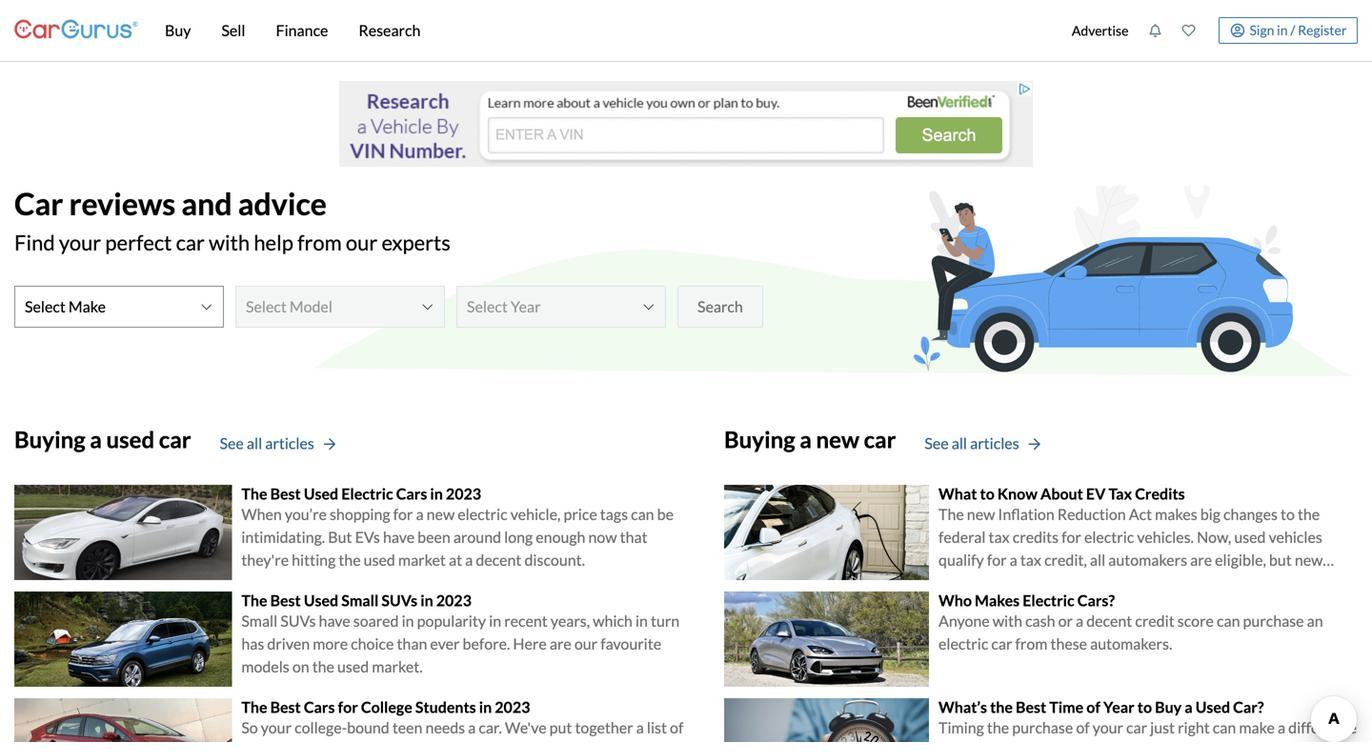 Task type: vqa. For each thing, say whether or not it's contained in the screenshot.
the right the "1"
no



Task type: locate. For each thing, give the bounding box(es) containing it.
makes
[[1155, 505, 1198, 524]]

1 horizontal spatial all
[[952, 434, 967, 453]]

used up right
[[1196, 698, 1231, 717]]

federal
[[939, 528, 986, 547]]

which down 'credit,' at the bottom right of the page
[[1051, 574, 1091, 592]]

we've
[[505, 719, 547, 737]]

used inside the best used small suvs in 2023 small suvs have soared in popularity in recent years, which in turn has driven more choice than ever before. here are our favourite models on the used market.
[[337, 658, 369, 676]]

of
[[1087, 698, 1101, 717], [670, 719, 684, 737], [1076, 719, 1090, 737]]

to
[[980, 484, 995, 503], [1281, 505, 1295, 524], [1138, 698, 1152, 717], [939, 741, 953, 742], [1196, 741, 1210, 742]]

for up restrictions
[[987, 551, 1007, 569]]

in inside menu item
[[1277, 22, 1288, 38]]

1 horizontal spatial that
[[620, 528, 648, 547]]

purchase inside who makes electric cars? anyone with cash or a decent credit score can purchase an electric car from these automakers.
[[1243, 612, 1304, 630]]

0 horizontal spatial all
[[247, 434, 262, 453]]

car
[[176, 230, 205, 255], [159, 426, 191, 453], [864, 426, 896, 453], [992, 635, 1013, 653], [1127, 719, 1148, 737]]

have inside the best used small suvs in 2023 small suvs have soared in popularity in recent years, which in turn has driven more choice than ever before. here are our favourite models on the used market.
[[319, 612, 350, 630]]

who makes electric cars? anyone with cash or a decent credit score can purchase an electric car from these automakers.
[[939, 591, 1323, 653]]

1 horizontal spatial are
[[1191, 551, 1212, 569]]

the best used electric cars in 2023 when you're shopping for a new electric vehicle, price tags can be intimidating. but evs have been around long enough now that they're hitting the used market at a decent discount.
[[241, 484, 674, 569]]

0 horizontal spatial decent
[[476, 551, 522, 569]]

in left /
[[1277, 22, 1288, 38]]

1 see from the left
[[220, 434, 244, 453]]

with left help
[[209, 230, 250, 255]]

electric up the cash
[[1023, 591, 1075, 610]]

all
[[247, 434, 262, 453], [952, 434, 967, 453], [1090, 551, 1106, 569]]

cars inside the best cars for college students in 2023 so your college-bound teen needs a car. we've put together a list of vehicles from the most popular segments that hover somewher
[[304, 698, 335, 717]]

our down 'years,' at the left bottom of the page
[[575, 635, 598, 653]]

in up 'car.'
[[479, 698, 492, 717]]

best left time
[[1016, 698, 1047, 717]]

1 horizontal spatial you
[[1252, 741, 1277, 742]]

makes
[[975, 591, 1020, 610]]

best for you're
[[270, 484, 301, 503]]

articles
[[265, 434, 314, 453], [970, 434, 1019, 453]]

2 vertical spatial 2023
[[495, 698, 530, 717]]

1 vertical spatial on
[[1280, 741, 1297, 742]]

but
[[328, 528, 352, 547]]

0 horizontal spatial buying
[[14, 426, 85, 453]]

0 horizontal spatial see all articles link
[[220, 432, 336, 455]]

0 vertical spatial electric
[[341, 484, 393, 503]]

1 vertical spatial electric
[[1085, 528, 1134, 547]]

car inside car reviews and advice find your perfect car with help from our experts
[[176, 230, 205, 255]]

best up 'college-'
[[270, 698, 301, 717]]

that inside the best cars for college students in 2023 so your college-bound teen needs a car. we've put together a list of vehicles from the most popular segments that hover somewher
[[516, 741, 543, 742]]

purchase left an
[[1243, 612, 1304, 630]]

that down the we've
[[516, 741, 543, 742]]

2023 up popularity
[[436, 591, 472, 610]]

purchase inside what's the best time of year to buy a used car? timing the purchase of your car just right can make a difference to how much you pay. here's some tips to guide you on what'
[[1012, 719, 1073, 737]]

0 vertical spatial vehicles
[[1269, 528, 1323, 547]]

score
[[1178, 612, 1214, 630]]

tax
[[989, 528, 1010, 547], [1021, 551, 1042, 569]]

cargurus logo homepage link image
[[14, 3, 138, 58]]

2023 inside the best used small suvs in 2023 small suvs have soared in popularity in recent years, which in turn has driven more choice than ever before. here are our favourite models on the used market.
[[436, 591, 472, 610]]

see all articles left arrow right image
[[220, 434, 314, 453]]

1 vertical spatial with
[[993, 612, 1023, 630]]

electric up around
[[458, 505, 508, 524]]

electric down reduction
[[1085, 528, 1134, 547]]

0 horizontal spatial are
[[550, 635, 572, 653]]

1 vertical spatial decent
[[1087, 612, 1133, 630]]

the inside the best used electric cars in 2023 when you're shopping for a new electric vehicle, price tags can be intimidating. but evs have been around long enough now that they're hitting the used market at a decent discount.
[[241, 484, 267, 503]]

see all articles for buying a used car
[[220, 434, 314, 453]]

all up what
[[952, 434, 967, 453]]

0 horizontal spatial which
[[593, 612, 633, 630]]

new up been
[[427, 505, 455, 524]]

car
[[14, 185, 63, 222]]

1 vertical spatial have
[[319, 612, 350, 630]]

in up than
[[402, 612, 414, 630]]

see all articles
[[220, 434, 314, 453], [925, 434, 1019, 453]]

have right evs
[[383, 528, 415, 547]]

sign in / register
[[1250, 22, 1347, 38]]

2 see all articles link from the left
[[925, 432, 1041, 455]]

used down changes
[[1235, 528, 1266, 547]]

1 horizontal spatial see all articles link
[[925, 432, 1041, 455]]

2023 inside the best used electric cars in 2023 when you're shopping for a new electric vehicle, price tags can be intimidating. but evs have been around long enough now that they're hitting the used market at a decent discount.
[[446, 484, 481, 503]]

new up what to know about ev tax credits image
[[816, 426, 860, 453]]

decent down cars?
[[1087, 612, 1133, 630]]

0 vertical spatial our
[[346, 230, 378, 255]]

0 horizontal spatial on
[[292, 658, 309, 676]]

in up been
[[430, 484, 443, 503]]

2 horizontal spatial your
[[1093, 719, 1124, 737]]

vehicles down automakers
[[1094, 574, 1148, 592]]

on
[[292, 658, 309, 676], [1280, 741, 1297, 742]]

sign
[[1250, 22, 1275, 38]]

can right score
[[1217, 612, 1240, 630]]

the inside the best used small suvs in 2023 small suvs have soared in popularity in recent years, which in turn has driven more choice than ever before. here are our favourite models on the used market.
[[241, 591, 267, 610]]

2 vertical spatial from
[[298, 741, 330, 742]]

or
[[1058, 612, 1073, 630]]

purchase
[[1243, 612, 1304, 630], [1012, 719, 1073, 737]]

electric up the shopping
[[341, 484, 393, 503]]

0 horizontal spatial that
[[516, 741, 543, 742]]

are down 'years,' at the left bottom of the page
[[550, 635, 572, 653]]

what to know about ev tax credits link
[[939, 484, 1185, 503]]

0 horizontal spatial cars
[[304, 698, 335, 717]]

1 horizontal spatial purchase
[[1243, 612, 1304, 630]]

you're
[[285, 505, 327, 524]]

cash
[[1026, 612, 1056, 630]]

articles left arrow right icon
[[970, 434, 1019, 453]]

time
[[1050, 698, 1084, 717]]

menu bar
[[138, 0, 1062, 61]]

with down 'makes'
[[993, 612, 1023, 630]]

0 horizontal spatial see
[[220, 434, 244, 453]]

0 horizontal spatial purchase
[[1012, 719, 1073, 737]]

cars up been
[[396, 484, 427, 503]]

for
[[393, 505, 413, 524], [1062, 528, 1082, 547], [987, 551, 1007, 569], [338, 698, 358, 717]]

2 horizontal spatial all
[[1090, 551, 1106, 569]]

in inside the best used electric cars in 2023 when you're shopping for a new electric vehicle, price tags can be intimidating. but evs have been around long enough now that they're hitting the used market at a decent discount.
[[430, 484, 443, 503]]

1 vertical spatial which
[[593, 612, 633, 630]]

0 horizontal spatial vehicles
[[241, 741, 295, 742]]

used up the best used electric cars in 2023 image
[[106, 426, 155, 453]]

buy
[[165, 21, 191, 40], [1155, 698, 1182, 717]]

to down timing
[[939, 741, 953, 742]]

0 vertical spatial buy
[[165, 21, 191, 40]]

your right find
[[59, 230, 101, 255]]

menu
[[1062, 4, 1358, 57]]

your up here's
[[1093, 719, 1124, 737]]

1 horizontal spatial articles
[[970, 434, 1019, 453]]

your inside the best cars for college students in 2023 so your college-bound teen needs a car. we've put together a list of vehicles from the most popular segments that hover somewher
[[261, 719, 292, 737]]

see up what
[[925, 434, 949, 453]]

vehicles down so
[[241, 741, 295, 742]]

0 horizontal spatial have
[[319, 612, 350, 630]]

in up popularity
[[421, 591, 433, 610]]

1 horizontal spatial which
[[1051, 574, 1091, 592]]

best up driven
[[270, 591, 301, 610]]

that down tags
[[620, 528, 648, 547]]

small up soared
[[341, 591, 379, 610]]

best inside the best used electric cars in 2023 when you're shopping for a new electric vehicle, price tags can be intimidating. but evs have been around long enough now that they're hitting the used market at a decent discount.
[[270, 484, 301, 503]]

all up when
[[247, 434, 262, 453]]

price
[[564, 505, 597, 524]]

cargurus logo homepage link link
[[14, 3, 138, 58]]

0 vertical spatial can
[[631, 505, 654, 524]]

the inside the best used small suvs in 2023 small suvs have soared in popularity in recent years, which in turn has driven more choice than ever before. here are our favourite models on the used market.
[[312, 658, 334, 676]]

on down "difference"
[[1280, 741, 1297, 742]]

0 horizontal spatial electric
[[341, 484, 393, 503]]

car inside who makes electric cars? anyone with cash or a decent credit score can purchase an electric car from these automakers.
[[992, 635, 1013, 653]]

0 vertical spatial 2023
[[446, 484, 481, 503]]

1 see all articles link from the left
[[220, 432, 336, 455]]

used
[[106, 426, 155, 453], [1235, 528, 1266, 547], [364, 551, 395, 569], [337, 658, 369, 676]]

popularity
[[417, 612, 486, 630]]

1 horizontal spatial on
[[1280, 741, 1297, 742]]

buying for buying a new car
[[724, 426, 796, 453]]

small
[[341, 591, 379, 610], [241, 612, 278, 630]]

1 horizontal spatial buying
[[724, 426, 796, 453]]

1 vertical spatial purchase
[[1012, 719, 1073, 737]]

vehicle,
[[511, 505, 561, 524]]

been
[[418, 528, 451, 547]]

from down 'college-'
[[298, 741, 330, 742]]

our left experts
[[346, 230, 378, 255]]

market
[[398, 551, 446, 569]]

from right help
[[297, 230, 342, 255]]

buy button
[[150, 0, 206, 61]]

1 vertical spatial our
[[575, 635, 598, 653]]

new up federal at bottom right
[[967, 505, 995, 524]]

see for buying a new car
[[925, 434, 949, 453]]

menu containing sign in / register
[[1062, 4, 1358, 57]]

0 vertical spatial electric
[[458, 505, 508, 524]]

0 vertical spatial that
[[620, 528, 648, 547]]

your inside what's the best time of year to buy a used car? timing the purchase of your car just right can make a difference to how much you pay. here's some tips to guide you on what'
[[1093, 719, 1124, 737]]

articles left arrow right image
[[265, 434, 314, 453]]

see for buying a used car
[[220, 434, 244, 453]]

1 vertical spatial can
[[1217, 612, 1240, 630]]

2 vertical spatial electric
[[939, 635, 989, 653]]

of right list
[[670, 719, 684, 737]]

used down evs
[[364, 551, 395, 569]]

of up pay.
[[1076, 719, 1090, 737]]

1 vertical spatial suvs
[[281, 612, 316, 630]]

sell button
[[206, 0, 261, 61]]

1 horizontal spatial with
[[993, 612, 1023, 630]]

that inside the best used electric cars in 2023 when you're shopping for a new electric vehicle, price tags can be intimidating. but evs have been around long enough now that they're hitting the used market at a decent discount.
[[620, 528, 648, 547]]

make
[[1239, 719, 1275, 737]]

for right the shopping
[[393, 505, 413, 524]]

the down what
[[939, 505, 964, 524]]

0 vertical spatial have
[[383, 528, 415, 547]]

0 horizontal spatial buy
[[165, 21, 191, 40]]

from down the cash
[[1016, 635, 1048, 653]]

all right 'credit,' at the bottom right of the page
[[1090, 551, 1106, 569]]

0 vertical spatial used
[[304, 484, 338, 503]]

used inside what's the best time of year to buy a used car? timing the purchase of your car just right can make a difference to how much you pay. here's some tips to guide you on what'
[[1196, 698, 1231, 717]]

tax down the inflation
[[989, 528, 1010, 547]]

buying
[[14, 426, 85, 453], [724, 426, 796, 453]]

0 horizontal spatial with
[[209, 230, 250, 255]]

1 articles from the left
[[265, 434, 314, 453]]

are down now, at the right
[[1191, 551, 1212, 569]]

0 horizontal spatial your
[[59, 230, 101, 255]]

can left be
[[631, 505, 654, 524]]

used for you're
[[304, 484, 338, 503]]

see all articles link
[[220, 432, 336, 455], [925, 432, 1041, 455]]

1 horizontal spatial electric
[[1023, 591, 1075, 610]]

1 vertical spatial vehicles
[[1094, 574, 1148, 592]]

suvs up soared
[[382, 591, 418, 610]]

here
[[513, 635, 547, 653]]

a
[[90, 426, 102, 453], [800, 426, 812, 453], [416, 505, 424, 524], [465, 551, 473, 569], [1010, 551, 1018, 569], [1076, 612, 1084, 630], [1185, 698, 1193, 717], [468, 719, 476, 737], [636, 719, 644, 737], [1278, 719, 1286, 737]]

used inside the best used electric cars in 2023 when you're shopping for a new electric vehicle, price tags can be intimidating. but evs have been around long enough now that they're hitting the used market at a decent discount.
[[304, 484, 338, 503]]

which up the favourite
[[593, 612, 633, 630]]

tax up limit
[[1021, 551, 1042, 569]]

electric inside the best used electric cars in 2023 when you're shopping for a new electric vehicle, price tags can be intimidating. but evs have been around long enough now that they're hitting the used market at a decent discount.
[[341, 484, 393, 503]]

favourite
[[601, 635, 662, 653]]

anyone
[[939, 612, 990, 630]]

1 horizontal spatial decent
[[1087, 612, 1133, 630]]

can up guide
[[1213, 719, 1236, 737]]

vehicles
[[1269, 528, 1323, 547], [1094, 574, 1148, 592], [241, 741, 295, 742]]

our inside the best used small suvs in 2023 small suvs have soared in popularity in recent years, which in turn has driven more choice than ever before. here are our favourite models on the used market.
[[575, 635, 598, 653]]

decent down long
[[476, 551, 522, 569]]

1 horizontal spatial cars
[[396, 484, 427, 503]]

0 horizontal spatial articles
[[265, 434, 314, 453]]

in up the before.
[[489, 612, 501, 630]]

used up you're
[[304, 484, 338, 503]]

best up you're
[[270, 484, 301, 503]]

long
[[504, 528, 533, 547]]

used inside the best used electric cars in 2023 when you're shopping for a new electric vehicle, price tags can be intimidating. but evs have been around long enough now that they're hitting the used market at a decent discount.
[[364, 551, 395, 569]]

qualify.
[[1151, 574, 1198, 592]]

1 horizontal spatial see all articles
[[925, 434, 1019, 453]]

2 vertical spatial used
[[1196, 698, 1231, 717]]

an
[[1307, 612, 1323, 630]]

vehicles.
[[1137, 528, 1194, 547]]

the up when
[[241, 484, 267, 503]]

have
[[383, 528, 415, 547], [319, 612, 350, 630]]

0 vertical spatial are
[[1191, 551, 1212, 569]]

the up so
[[241, 698, 267, 717]]

2 vertical spatial vehicles
[[241, 741, 295, 742]]

0 horizontal spatial you
[[1027, 741, 1052, 742]]

best
[[270, 484, 301, 503], [270, 591, 301, 610], [270, 698, 301, 717], [1016, 698, 1047, 717]]

buy up just
[[1155, 698, 1182, 717]]

0 horizontal spatial small
[[241, 612, 278, 630]]

articles for buying a used car
[[265, 434, 314, 453]]

from inside the best cars for college students in 2023 so your college-bound teen needs a car. we've put together a list of vehicles from the most popular segments that hover somewher
[[298, 741, 330, 742]]

for up bound
[[338, 698, 358, 717]]

0 vertical spatial purchase
[[1243, 612, 1304, 630]]

1 vertical spatial are
[[550, 635, 572, 653]]

suvs
[[382, 591, 418, 610], [281, 612, 316, 630]]

automakers
[[1109, 551, 1188, 569]]

about
[[1041, 484, 1084, 503]]

see
[[220, 434, 244, 453], [925, 434, 949, 453]]

2 see from the left
[[925, 434, 949, 453]]

perfect
[[105, 230, 172, 255]]

buy left sell
[[165, 21, 191, 40]]

0 vertical spatial with
[[209, 230, 250, 255]]

from
[[297, 230, 342, 255], [1016, 635, 1048, 653], [298, 741, 330, 742]]

hitting
[[292, 551, 336, 569]]

0 horizontal spatial suvs
[[281, 612, 316, 630]]

vehicles up but
[[1269, 528, 1323, 547]]

best inside the best used small suvs in 2023 small suvs have soared in popularity in recent years, which in turn has driven more choice than ever before. here are our favourite models on the used market.
[[270, 591, 301, 610]]

vehicles inside the best cars for college students in 2023 so your college-bound teen needs a car. we've put together a list of vehicles from the most popular segments that hover somewher
[[241, 741, 295, 742]]

what's the best time of year to buy a used car? timing the purchase of your car just right can make a difference to how much you pay. here's some tips to guide you on what'
[[939, 698, 1357, 742]]

credit,
[[1045, 551, 1087, 569]]

with
[[209, 230, 250, 255], [993, 612, 1023, 630]]

2 see all articles from the left
[[925, 434, 1019, 453]]

students
[[415, 698, 476, 717]]

1 vertical spatial that
[[516, 741, 543, 742]]

buy inside popup button
[[165, 21, 191, 40]]

see all articles link up what
[[925, 432, 1041, 455]]

you down "make" on the bottom right of page
[[1252, 741, 1277, 742]]

1 horizontal spatial your
[[261, 719, 292, 737]]

in
[[1277, 22, 1288, 38], [430, 484, 443, 503], [421, 591, 433, 610], [402, 612, 414, 630], [489, 612, 501, 630], [636, 612, 648, 630], [479, 698, 492, 717]]

see up when
[[220, 434, 244, 453]]

2 vertical spatial can
[[1213, 719, 1236, 737]]

1 buying from the left
[[14, 426, 85, 453]]

put
[[550, 719, 572, 737]]

suvs up driven
[[281, 612, 316, 630]]

1 horizontal spatial suvs
[[382, 591, 418, 610]]

intimidating.
[[241, 528, 325, 547]]

2023 up the we've
[[495, 698, 530, 717]]

1 vertical spatial electric
[[1023, 591, 1075, 610]]

electric
[[341, 484, 393, 503], [1023, 591, 1075, 610]]

the inside what to know about ev tax credits the new inflation reduction act makes big changes to the federal tax credits for electric vehicles. now, used vehicles qualify for a tax credit, all automakers are eligible, but new restrictions limit which vehicles qualify.
[[939, 505, 964, 524]]

used down choice
[[337, 658, 369, 676]]

small up has
[[241, 612, 278, 630]]

of inside the best cars for college students in 2023 so your college-bound teen needs a car. we've put together a list of vehicles from the most popular segments that hover somewher
[[670, 719, 684, 737]]

before.
[[463, 635, 510, 653]]

the down the they're
[[241, 591, 267, 610]]

2 horizontal spatial vehicles
[[1269, 528, 1323, 547]]

1 vertical spatial buy
[[1155, 698, 1182, 717]]

1 vertical spatial used
[[304, 591, 338, 610]]

years,
[[551, 612, 590, 630]]

0 vertical spatial on
[[292, 658, 309, 676]]

the best used electric cars in 2023 link
[[241, 484, 481, 503]]

0 horizontal spatial tax
[[989, 528, 1010, 547]]

ev
[[1086, 484, 1106, 503]]

1 see all articles from the left
[[220, 434, 314, 453]]

0 horizontal spatial electric
[[458, 505, 508, 524]]

1 horizontal spatial have
[[383, 528, 415, 547]]

can
[[631, 505, 654, 524], [1217, 612, 1240, 630], [1213, 719, 1236, 737]]

electric down anyone
[[939, 635, 989, 653]]

a inside what to know about ev tax credits the new inflation reduction act makes big changes to the federal tax credits for electric vehicles. now, used vehicles qualify for a tax credit, all automakers are eligible, but new restrictions limit which vehicles qualify.
[[1010, 551, 1018, 569]]

1 vertical spatial cars
[[304, 698, 335, 717]]

1 vertical spatial 2023
[[436, 591, 472, 610]]

0 vertical spatial which
[[1051, 574, 1091, 592]]

can inside what's the best time of year to buy a used car? timing the purchase of your car just right can make a difference to how much you pay. here's some tips to guide you on what'
[[1213, 719, 1236, 737]]

0 vertical spatial small
[[341, 591, 379, 610]]

turn
[[651, 612, 680, 630]]

1 horizontal spatial electric
[[939, 635, 989, 653]]

which inside the best used small suvs in 2023 small suvs have soared in popularity in recent years, which in turn has driven more choice than ever before. here are our favourite models on the used market.
[[593, 612, 633, 630]]

you left pay.
[[1027, 741, 1052, 742]]

shopping
[[330, 505, 390, 524]]

electric inside what to know about ev tax credits the new inflation reduction act makes big changes to the federal tax credits for electric vehicles. now, used vehicles qualify for a tax credit, all automakers are eligible, but new restrictions limit which vehicles qualify.
[[1085, 528, 1134, 547]]

1 vertical spatial tax
[[1021, 551, 1042, 569]]

see all articles link for buying a new car
[[925, 432, 1041, 455]]

see all articles link up when
[[220, 432, 336, 455]]

cars inside the best used electric cars in 2023 when you're shopping for a new electric vehicle, price tags can be intimidating. but evs have been around long enough now that they're hitting the used market at a decent discount.
[[396, 484, 427, 503]]

0 vertical spatial tax
[[989, 528, 1010, 547]]

the for the best used electric cars in 2023 when you're shopping for a new electric vehicle, price tags can be intimidating. but evs have been around long enough now that they're hitting the used market at a decent discount.
[[241, 484, 267, 503]]

the
[[1298, 505, 1320, 524], [339, 551, 361, 569], [312, 658, 334, 676], [990, 698, 1013, 717], [987, 719, 1009, 737], [333, 741, 355, 742]]

2 buying from the left
[[724, 426, 796, 453]]

on inside what's the best time of year to buy a used car? timing the purchase of your car just right can make a difference to how much you pay. here's some tips to guide you on what'
[[1280, 741, 1297, 742]]

1 horizontal spatial small
[[341, 591, 379, 610]]

the inside what to know about ev tax credits the new inflation reduction act makes big changes to the federal tax credits for electric vehicles. now, used vehicles qualify for a tax credit, all automakers are eligible, but new restrictions limit which vehicles qualify.
[[1298, 505, 1320, 524]]

for inside the best cars for college students in 2023 so your college-bound teen needs a car. we've put together a list of vehicles from the most popular segments that hover somewher
[[338, 698, 358, 717]]

can inside who makes electric cars? anyone with cash or a decent credit score can purchase an electric car from these automakers.
[[1217, 612, 1240, 630]]

0 vertical spatial decent
[[476, 551, 522, 569]]

all inside what to know about ev tax credits the new inflation reduction act makes big changes to the federal tax credits for electric vehicles. now, used vehicles qualify for a tax credit, all automakers are eligible, but new restrictions limit which vehicles qualify.
[[1090, 551, 1106, 569]]

our inside car reviews and advice find your perfect car with help from our experts
[[346, 230, 378, 255]]

that for we've
[[516, 741, 543, 742]]

on inside the best used small suvs in 2023 small suvs have soared in popularity in recent years, which in turn has driven more choice than ever before. here are our favourite models on the used market.
[[292, 658, 309, 676]]

1 horizontal spatial our
[[575, 635, 598, 653]]

2023 for the best used electric cars in 2023
[[446, 484, 481, 503]]

see all articles up what
[[925, 434, 1019, 453]]

arrow right image
[[324, 438, 336, 451]]

0 horizontal spatial our
[[346, 230, 378, 255]]

be
[[657, 505, 674, 524]]

2023 up around
[[446, 484, 481, 503]]

on down driven
[[292, 658, 309, 676]]

to right what
[[980, 484, 995, 503]]

purchase up pay.
[[1012, 719, 1073, 737]]

eligible,
[[1215, 551, 1267, 569]]

1 vertical spatial from
[[1016, 635, 1048, 653]]

used inside the best used small suvs in 2023 small suvs have soared in popularity in recent years, which in turn has driven more choice than ever before. here are our favourite models on the used market.
[[304, 591, 338, 610]]

have up more at the left of page
[[319, 612, 350, 630]]

1 horizontal spatial buy
[[1155, 698, 1182, 717]]

0 horizontal spatial see all articles
[[220, 434, 314, 453]]

decent
[[476, 551, 522, 569], [1087, 612, 1133, 630]]

1 horizontal spatial see
[[925, 434, 949, 453]]

but
[[1269, 551, 1292, 569]]

cars up 'college-'
[[304, 698, 335, 717]]

your
[[59, 230, 101, 255], [261, 719, 292, 737], [1093, 719, 1124, 737]]

best inside the best cars for college students in 2023 so your college-bound teen needs a car. we've put together a list of vehicles from the most popular segments that hover somewher
[[270, 698, 301, 717]]

the inside the best cars for college students in 2023 so your college-bound teen needs a car. we've put together a list of vehicles from the most popular segments that hover somewher
[[241, 698, 267, 717]]

0 vertical spatial cars
[[396, 484, 427, 503]]

year
[[1104, 698, 1135, 717]]

what to know about ev tax credits image
[[724, 485, 929, 580]]

so
[[241, 719, 258, 737]]

a inside who makes electric cars? anyone with cash or a decent credit score can purchase an electric car from these automakers.
[[1076, 612, 1084, 630]]

used down hitting
[[304, 591, 338, 610]]

2 articles from the left
[[970, 434, 1019, 453]]

your right so
[[261, 719, 292, 737]]



Task type: describe. For each thing, give the bounding box(es) containing it.
research
[[359, 21, 421, 40]]

of left year
[[1087, 698, 1101, 717]]

the for the best used small suvs in 2023 small suvs have soared in popularity in recent years, which in turn has driven more choice than ever before. here are our favourite models on the used market.
[[241, 591, 267, 610]]

new right but
[[1295, 551, 1323, 569]]

teen
[[393, 719, 423, 737]]

with inside who makes electric cars? anyone with cash or a decent credit score can purchase an electric car from these automakers.
[[993, 612, 1023, 630]]

restrictions
[[939, 574, 1016, 592]]

purchase for the
[[1012, 719, 1073, 737]]

decent inside the best used electric cars in 2023 when you're shopping for a new electric vehicle, price tags can be intimidating. but evs have been around long enough now that they're hitting the used market at a decent discount.
[[476, 551, 522, 569]]

reduction
[[1058, 505, 1126, 524]]

now
[[589, 528, 617, 547]]

1 horizontal spatial tax
[[1021, 551, 1042, 569]]

search
[[698, 297, 743, 316]]

1 horizontal spatial vehicles
[[1094, 574, 1148, 592]]

electric inside who makes electric cars? anyone with cash or a decent credit score can purchase an electric car from these automakers.
[[939, 635, 989, 653]]

from inside car reviews and advice find your perfect car with help from our experts
[[297, 230, 342, 255]]

difference
[[1289, 719, 1357, 737]]

qualify
[[939, 551, 984, 569]]

arrow right image
[[1029, 438, 1041, 451]]

from inside who makes electric cars? anyone with cash or a decent credit score can purchase an electric car from these automakers.
[[1016, 635, 1048, 653]]

soared
[[353, 612, 399, 630]]

at
[[449, 551, 462, 569]]

most
[[358, 741, 392, 742]]

in left turn
[[636, 612, 648, 630]]

finance button
[[261, 0, 344, 61]]

new inside the best used electric cars in 2023 when you're shopping for a new electric vehicle, price tags can be intimidating. but evs have been around long enough now that they're hitting the used market at a decent discount.
[[427, 505, 455, 524]]

limit
[[1019, 574, 1048, 592]]

register
[[1298, 22, 1347, 38]]

best for suvs
[[270, 591, 301, 610]]

buying for buying a used car
[[14, 426, 85, 453]]

user icon image
[[1231, 23, 1245, 38]]

timing
[[939, 719, 984, 737]]

that for tags
[[620, 528, 648, 547]]

cars?
[[1078, 591, 1115, 610]]

the for the best cars for college students in 2023 so your college-bound teen needs a car. we've put together a list of vehicles from the most popular segments that hover somewher
[[241, 698, 267, 717]]

2 you from the left
[[1252, 741, 1277, 742]]

advertise
[[1072, 22, 1129, 39]]

sign in / register menu item
[[1206, 17, 1358, 44]]

purchase for can
[[1243, 612, 1304, 630]]

these
[[1051, 635, 1088, 653]]

now,
[[1197, 528, 1232, 547]]

to down right
[[1196, 741, 1210, 742]]

reviews
[[69, 185, 176, 222]]

choice
[[351, 635, 394, 653]]

what
[[939, 484, 977, 503]]

tips
[[1168, 741, 1193, 742]]

open notifications image
[[1149, 24, 1162, 37]]

your inside car reviews and advice find your perfect car with help from our experts
[[59, 230, 101, 255]]

much
[[987, 741, 1024, 742]]

have inside the best used electric cars in 2023 when you're shopping for a new electric vehicle, price tags can be intimidating. but evs have been around long enough now that they're hitting the used market at a decent discount.
[[383, 528, 415, 547]]

/
[[1291, 22, 1296, 38]]

are inside what to know about ev tax credits the new inflation reduction act makes big changes to the federal tax credits for electric vehicles. now, used vehicles qualify for a tax credit, all automakers are eligible, but new restrictions limit which vehicles qualify.
[[1191, 551, 1212, 569]]

best inside what's the best time of year to buy a used car? timing the purchase of your car just right can make a difference to how much you pay. here's some tips to guide you on what'
[[1016, 698, 1047, 717]]

find
[[14, 230, 55, 255]]

credits
[[1135, 484, 1185, 503]]

1 vertical spatial small
[[241, 612, 278, 630]]

sell
[[222, 21, 245, 40]]

who
[[939, 591, 972, 610]]

saved cars image
[[1182, 24, 1196, 37]]

sign in / register link
[[1219, 17, 1358, 44]]

see all articles link for buying a used car
[[220, 432, 336, 455]]

for inside the best used electric cars in 2023 when you're shopping for a new electric vehicle, price tags can be intimidating. but evs have been around long enough now that they're hitting the used market at a decent discount.
[[393, 505, 413, 524]]

used inside what to know about ev tax credits the new inflation reduction act makes big changes to the federal tax credits for electric vehicles. now, used vehicles qualify for a tax credit, all automakers are eligible, but new restrictions limit which vehicles qualify.
[[1235, 528, 1266, 547]]

experts
[[382, 230, 451, 255]]

car.
[[479, 719, 502, 737]]

what to know about ev tax credits the new inflation reduction act makes big changes to the federal tax credits for electric vehicles. now, used vehicles qualify for a tax credit, all automakers are eligible, but new restrictions limit which vehicles qualify.
[[939, 484, 1323, 592]]

guide
[[1213, 741, 1249, 742]]

finance
[[276, 21, 328, 40]]

1 you from the left
[[1027, 741, 1052, 742]]

buying a used car
[[14, 426, 191, 453]]

0 vertical spatial suvs
[[382, 591, 418, 610]]

tax
[[1109, 484, 1132, 503]]

with inside car reviews and advice find your perfect car with help from our experts
[[209, 230, 250, 255]]

driven
[[267, 635, 310, 653]]

list
[[647, 719, 667, 737]]

bound
[[347, 719, 390, 737]]

are inside the best used small suvs in 2023 small suvs have soared in popularity in recent years, which in turn has driven more choice than ever before. here are our favourite models on the used market.
[[550, 635, 572, 653]]

the best used electric cars in 2023 image
[[14, 485, 232, 580]]

what's the best time of year to buy a used car? image
[[724, 698, 929, 742]]

car reviews and advice find your perfect car with help from our experts
[[14, 185, 451, 255]]

some
[[1129, 741, 1165, 742]]

credit
[[1135, 612, 1175, 630]]

just
[[1151, 719, 1175, 737]]

the best used small suvs in 2023 image
[[14, 592, 232, 687]]

right
[[1178, 719, 1210, 737]]

inflation
[[998, 505, 1055, 524]]

evs
[[355, 528, 380, 547]]

to right year
[[1138, 698, 1152, 717]]

electric inside who makes electric cars? anyone with cash or a decent credit score can purchase an electric car from these automakers.
[[1023, 591, 1075, 610]]

2023 for the best used small suvs in 2023
[[436, 591, 472, 610]]

decent inside who makes electric cars? anyone with cash or a decent credit score can purchase an electric car from these automakers.
[[1087, 612, 1133, 630]]

buy inside what's the best time of year to buy a used car? timing the purchase of your car just right can make a difference to how much you pay. here's some tips to guide you on what'
[[1155, 698, 1182, 717]]

here's
[[1083, 741, 1127, 742]]

and
[[181, 185, 232, 222]]

ever
[[430, 635, 460, 653]]

to right changes
[[1281, 505, 1295, 524]]

all for buying a new car
[[952, 434, 967, 453]]

in inside the best cars for college students in 2023 so your college-bound teen needs a car. we've put together a list of vehicles from the most popular segments that hover somewher
[[479, 698, 492, 717]]

can inside the best used electric cars in 2023 when you're shopping for a new electric vehicle, price tags can be intimidating. but evs have been around long enough now that they're hitting the used market at a decent discount.
[[631, 505, 654, 524]]

the best used small suvs in 2023 small suvs have soared in popularity in recent years, which in turn has driven more choice than ever before. here are our favourite models on the used market.
[[241, 591, 680, 676]]

credits
[[1013, 528, 1059, 547]]

hover
[[546, 741, 585, 742]]

which inside what to know about ev tax credits the new inflation reduction act makes big changes to the federal tax credits for electric vehicles. now, used vehicles qualify for a tax credit, all automakers are eligible, but new restrictions limit which vehicles qualify.
[[1051, 574, 1091, 592]]

2023 inside the best cars for college students in 2023 so your college-bound teen needs a car. we've put together a list of vehicles from the most popular segments that hover somewher
[[495, 698, 530, 717]]

the inside the best cars for college students in 2023 so your college-bound teen needs a car. we've put together a list of vehicles from the most popular segments that hover somewher
[[333, 741, 355, 742]]

menu bar containing buy
[[138, 0, 1062, 61]]

best for so
[[270, 698, 301, 717]]

advice
[[238, 185, 327, 222]]

advertisement region
[[339, 81, 1033, 167]]

pay.
[[1055, 741, 1080, 742]]

car inside what's the best time of year to buy a used car? timing the purchase of your car just right can make a difference to how much you pay. here's some tips to guide you on what'
[[1127, 719, 1148, 737]]

college-
[[295, 719, 347, 737]]

the inside the best used electric cars in 2023 when you're shopping for a new electric vehicle, price tags can be intimidating. but evs have been around long enough now that they're hitting the used market at a decent discount.
[[339, 551, 361, 569]]

together
[[575, 719, 633, 737]]

car?
[[1233, 698, 1264, 717]]

articles for buying a new car
[[970, 434, 1019, 453]]

needs
[[426, 719, 465, 737]]

advertise link
[[1062, 4, 1139, 57]]

models
[[241, 658, 289, 676]]

discount.
[[525, 551, 585, 569]]

buying a new car
[[724, 426, 896, 453]]

they're
[[241, 551, 289, 569]]

electric inside the best used electric cars in 2023 when you're shopping for a new electric vehicle, price tags can be intimidating. but evs have been around long enough now that they're hitting the used market at a decent discount.
[[458, 505, 508, 524]]

popular
[[395, 741, 446, 742]]

all for buying a used car
[[247, 434, 262, 453]]

the best cars for college students in 2023 image
[[14, 698, 232, 742]]

who makes electric cars? image
[[724, 592, 929, 687]]

used for suvs
[[304, 591, 338, 610]]

changes
[[1224, 505, 1278, 524]]

the best cars for college students in 2023 so your college-bound teen needs a car. we've put together a list of vehicles from the most popular segments that hover somewher
[[241, 698, 684, 742]]

for up 'credit,' at the bottom right of the page
[[1062, 528, 1082, 547]]

has
[[241, 635, 264, 653]]

automakers.
[[1090, 635, 1173, 653]]

more
[[313, 635, 348, 653]]

segments
[[449, 741, 513, 742]]

see all articles for buying a new car
[[925, 434, 1019, 453]]

search button
[[678, 286, 763, 328]]



